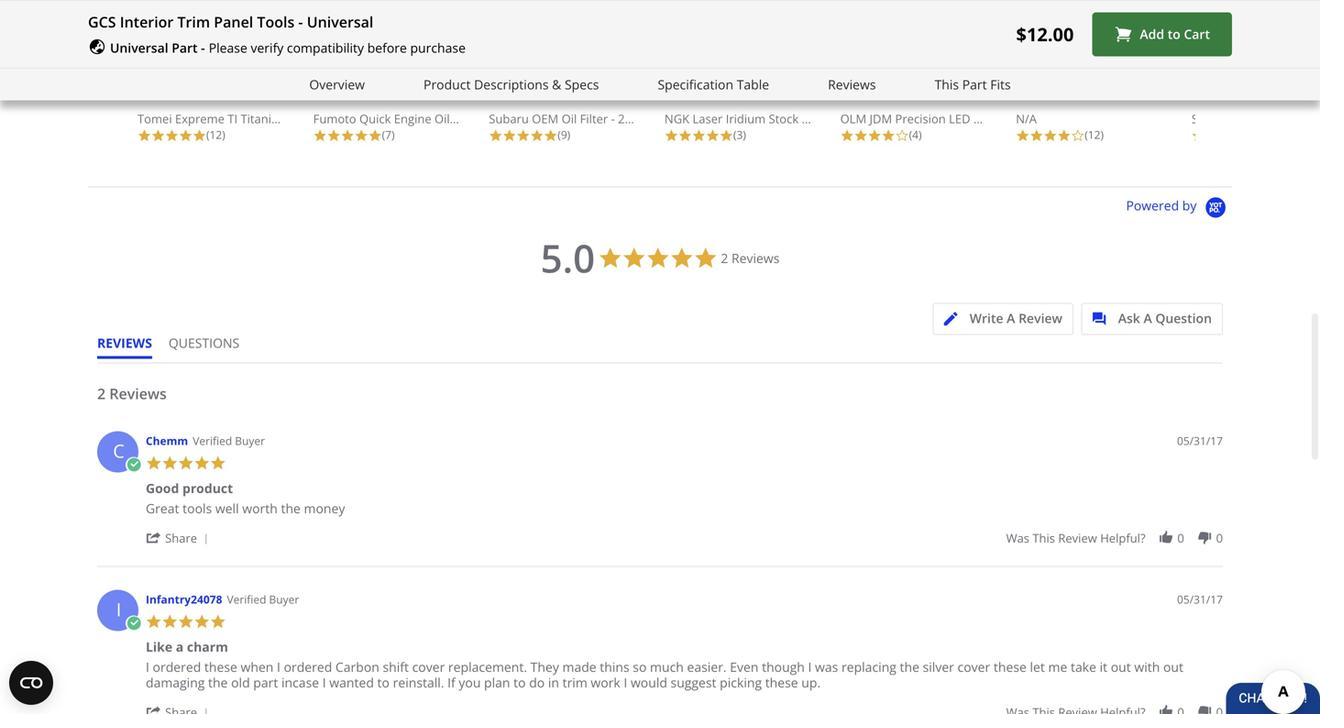 Task type: locate. For each thing, give the bounding box(es) containing it.
much
[[650, 658, 684, 676]]

1 horizontal spatial reviews
[[732, 249, 780, 267]]

add to cart button
[[1093, 12, 1233, 56]]

tab panel
[[88, 422, 1233, 714]]

1 vertical spatial -
[[201, 39, 205, 56]]

cover right "silver"
[[958, 658, 991, 676]]

universal down 'interior'
[[110, 39, 168, 56]]

1 horizontal spatial to
[[514, 674, 526, 691]]

these left "up."
[[766, 674, 799, 691]]

expreme
[[175, 110, 225, 127]]

1 horizontal spatial buyer
[[269, 592, 299, 607]]

group containing was this review helpful?
[[1007, 530, 1223, 546]]

the
[[281, 500, 301, 517], [900, 658, 920, 676], [208, 674, 228, 691]]

2
[[721, 249, 729, 267], [97, 384, 106, 403]]

verified
[[193, 433, 232, 448], [227, 592, 266, 607]]

2 horizontal spatial -
[[611, 110, 615, 127]]

1 vertical spatial verified
[[227, 592, 266, 607]]

circle checkmark image
[[126, 457, 142, 473]]

2 vertical spatial -
[[611, 110, 615, 127]]

review date 05/31/17 element
[[1178, 433, 1223, 449], [1178, 592, 1223, 607]]

to left do
[[514, 674, 526, 691]]

led
[[949, 110, 971, 127]]

2 out from the left
[[1164, 658, 1184, 676]]

0 vertical spatial review date 05/31/17 element
[[1178, 433, 1223, 449]]

reinstall.
[[393, 674, 444, 691]]

share image
[[146, 530, 162, 546], [146, 704, 162, 714]]

0 vertical spatial 05/31/17
[[1178, 433, 1223, 448]]

the left "silver"
[[900, 658, 920, 676]]

ordered down a
[[153, 658, 201, 676]]

1 share image from the top
[[146, 530, 162, 546]]

verified buyer heading up when at the left of the page
[[227, 592, 299, 607]]

$12.00
[[1017, 21, 1074, 47]]

3 total reviews element
[[665, 127, 812, 142]]

2 ordered from the left
[[284, 658, 332, 676]]

a inside the write a review dropdown button
[[1007, 309, 1016, 327]]

1 horizontal spatial oil
[[562, 110, 577, 127]]

1 vertical spatial 05/31/17
[[1178, 592, 1223, 607]]

drain
[[453, 110, 484, 127]]

cover
[[412, 658, 445, 676], [958, 658, 991, 676]]

product descriptions & specs
[[424, 75, 599, 93]]

1 horizontal spatial universal
[[307, 12, 374, 32]]

0 vertical spatial part
[[172, 39, 198, 56]]

ask a question button
[[1082, 303, 1223, 335]]

1 horizontal spatial 0
[[1217, 530, 1223, 546]]

product descriptions & specs link
[[424, 74, 599, 95]]

star image
[[138, 129, 151, 142], [151, 129, 165, 142], [179, 129, 193, 142], [193, 129, 206, 142], [313, 129, 327, 142], [544, 129, 558, 142], [665, 129, 679, 142], [706, 129, 720, 142], [841, 129, 854, 142], [1016, 129, 1030, 142], [1044, 129, 1058, 142], [162, 614, 178, 630], [178, 614, 194, 630], [194, 614, 210, 630], [210, 614, 226, 630]]

worth
[[242, 500, 278, 517]]

12 total reviews element for tomei expreme ti titanium cat-back...
[[138, 127, 284, 142]]

0 horizontal spatial out
[[1111, 658, 1132, 676]]

2 (12) from the left
[[1085, 127, 1104, 142]]

2 reviews
[[721, 249, 780, 267], [97, 384, 167, 403]]

a right ask
[[1144, 309, 1153, 327]]

05/31/17 for i
[[1178, 592, 1223, 607]]

oil left drain
[[435, 110, 450, 127]]

1 horizontal spatial ordered
[[284, 658, 332, 676]]

0 right vote down review by chemm on 31 may 2017 image on the bottom
[[1217, 530, 1223, 546]]

the right worth
[[281, 500, 301, 517]]

ordered right part
[[284, 658, 332, 676]]

12 total reviews element
[[138, 127, 284, 142], [1016, 127, 1163, 142]]

infantry24078 verified buyer
[[146, 592, 299, 607]]

1 horizontal spatial 2
[[721, 249, 729, 267]]

1 (12) from the left
[[206, 127, 225, 142]]

2 share image from the top
[[146, 704, 162, 714]]

this part fits link
[[935, 74, 1011, 95]]

- right tools
[[298, 12, 303, 32]]

1 vertical spatial 2 reviews
[[97, 384, 167, 403]]

1 horizontal spatial out
[[1164, 658, 1184, 676]]

1 05/31/17 from the top
[[1178, 433, 1223, 448]]

2 vertical spatial reviews
[[109, 384, 167, 403]]

a inside ask a question dropdown button
[[1144, 309, 1153, 327]]

seperator image for c
[[201, 534, 212, 545]]

share image down damaging
[[146, 704, 162, 714]]

&
[[552, 75, 562, 93]]

1 group from the top
[[1007, 530, 1223, 546]]

1 horizontal spatial 2 reviews
[[721, 249, 780, 267]]

2 seperator image from the top
[[201, 708, 212, 714]]

buyer
[[235, 433, 265, 448], [269, 592, 299, 607]]

in
[[548, 674, 559, 691]]

(7)
[[382, 127, 395, 142]]

part down trim
[[172, 39, 198, 56]]

tab list
[[97, 334, 256, 362]]

0 vertical spatial verified
[[193, 433, 232, 448]]

replacing
[[842, 658, 897, 676]]

verified buyer heading
[[193, 433, 265, 449], [227, 592, 299, 607]]

2 horizontal spatial to
[[1168, 25, 1181, 43]]

share image for c
[[146, 530, 162, 546]]

share button
[[146, 529, 215, 546]]

universal
[[307, 12, 374, 32], [110, 39, 168, 56]]

buyer up good product great tools well worth the money
[[235, 433, 265, 448]]

chemm verified buyer
[[146, 433, 265, 448]]

1 vertical spatial share image
[[146, 704, 162, 714]]

1 horizontal spatial part
[[963, 75, 987, 93]]

i right when at the left of the page
[[277, 658, 281, 676]]

write no frame image
[[944, 312, 967, 326]]

seperator image right share
[[201, 534, 212, 545]]

helpful?
[[1101, 530, 1146, 546]]

1 vertical spatial part
[[963, 75, 987, 93]]

0 horizontal spatial (12)
[[206, 127, 225, 142]]

well
[[215, 500, 239, 517]]

these down charm at left bottom
[[204, 658, 237, 676]]

to
[[1168, 25, 1181, 43], [377, 674, 390, 691], [514, 674, 526, 691]]

share image left share
[[146, 530, 162, 546]]

0 vertical spatial seperator image
[[201, 534, 212, 545]]

0 horizontal spatial 2 reviews
[[97, 384, 167, 403]]

jdm right facelift
[[1296, 110, 1319, 127]]

1 12 total reviews element from the left
[[138, 127, 284, 142]]

1 horizontal spatial a
[[1144, 309, 1153, 327]]

trim
[[563, 674, 588, 691]]

seperator image inside share dropdown button
[[201, 534, 212, 545]]

verified buyer heading up the product
[[193, 433, 265, 449]]

0 horizontal spatial part
[[172, 39, 198, 56]]

0 vertical spatial share image
[[146, 530, 162, 546]]

0 vertical spatial 2
[[721, 249, 729, 267]]

12 total reviews element for n/a
[[1016, 127, 1163, 142]]

1 a from the left
[[1007, 309, 1016, 327]]

buyer up when at the left of the page
[[269, 592, 299, 607]]

2 0 from the left
[[1217, 530, 1223, 546]]

i down "like"
[[146, 658, 149, 676]]

questions
[[169, 334, 240, 351]]

2 05/31/17 from the top
[[1178, 592, 1223, 607]]

(12) right n/a
[[1085, 127, 1104, 142]]

0 horizontal spatial oil
[[435, 110, 450, 127]]

to inside button
[[1168, 25, 1181, 43]]

1 vertical spatial 2
[[97, 384, 106, 403]]

0 horizontal spatial reviews
[[109, 384, 167, 403]]

oil right oem
[[562, 110, 577, 127]]

by
[[1183, 196, 1197, 214]]

stock
[[769, 110, 799, 127]]

great
[[146, 500, 179, 517]]

1 horizontal spatial cover
[[958, 658, 991, 676]]

(12) left ti
[[206, 127, 225, 142]]

0 vertical spatial buyer
[[235, 433, 265, 448]]

gcs interior trim panel tools - universal
[[88, 12, 374, 32]]

0 vertical spatial verified buyer heading
[[193, 433, 265, 449]]

i
[[116, 597, 121, 622], [146, 658, 149, 676], [277, 658, 281, 676], [808, 658, 812, 676], [323, 674, 326, 691], [624, 674, 628, 691]]

1 oil from the left
[[435, 110, 450, 127]]

2 oil from the left
[[562, 110, 577, 127]]

out
[[1111, 658, 1132, 676], [1164, 658, 1184, 676]]

0 vertical spatial group
[[1007, 530, 1223, 546]]

0 horizontal spatial cover
[[412, 658, 445, 676]]

filter
[[580, 110, 608, 127]]

olm jdm precision led lift gate... link
[[841, 0, 1030, 127]]

1 cover from the left
[[412, 658, 445, 676]]

review date 05/31/17 element for c
[[1178, 433, 1223, 449]]

0 horizontal spatial 0
[[1178, 530, 1185, 546]]

0 vertical spatial -
[[298, 12, 303, 32]]

part for this
[[963, 75, 987, 93]]

work
[[591, 674, 621, 691]]

oem
[[532, 110, 559, 127]]

subispeed
[[1192, 110, 1251, 127]]

seperator image
[[201, 534, 212, 545], [201, 708, 212, 714]]

9 total reviews element
[[489, 127, 636, 142]]

subaru oem oil filter - 2015-2024... link
[[489, 0, 686, 127]]

good product heading
[[146, 479, 233, 501]]

when
[[241, 658, 274, 676]]

take
[[1071, 658, 1097, 676]]

titanium
[[241, 110, 290, 127]]

0 horizontal spatial 2
[[97, 384, 106, 403]]

powered
[[1127, 196, 1180, 214]]

tools
[[257, 12, 295, 32]]

write a review
[[970, 309, 1063, 327]]

part left fits
[[963, 75, 987, 93]]

1 vertical spatial review date 05/31/17 element
[[1178, 592, 1223, 607]]

2024...
[[649, 110, 686, 127]]

universal up compatibility on the left of page
[[307, 12, 374, 32]]

open widget image
[[9, 661, 53, 705]]

ordered
[[153, 658, 201, 676], [284, 658, 332, 676]]

1 horizontal spatial these
[[766, 674, 799, 691]]

2 review date 05/31/17 element from the top
[[1178, 592, 1223, 607]]

purchase
[[410, 39, 466, 56]]

0 horizontal spatial ordered
[[153, 658, 201, 676]]

1 vertical spatial group
[[1007, 704, 1223, 714]]

2 a from the left
[[1144, 309, 1153, 327]]

write a review button
[[933, 303, 1074, 335]]

tab panel containing c
[[88, 422, 1233, 714]]

0 horizontal spatial -
[[201, 39, 205, 56]]

tab list containing reviews
[[97, 334, 256, 362]]

1 vertical spatial verified buyer heading
[[227, 592, 299, 607]]

- left please
[[201, 39, 205, 56]]

a right write
[[1007, 309, 1016, 327]]

0 horizontal spatial a
[[1007, 309, 1016, 327]]

jdm
[[870, 110, 893, 127], [1296, 110, 1319, 127]]

1 horizontal spatial 12 total reviews element
[[1016, 127, 1163, 142]]

vote down review by infantry24078 on 31 may 2017 image
[[1197, 704, 1213, 714]]

out right it
[[1111, 658, 1132, 676]]

05/31/17 for c
[[1178, 433, 1223, 448]]

to right add
[[1168, 25, 1181, 43]]

out right with
[[1164, 658, 1184, 676]]

1 seperator image from the top
[[201, 534, 212, 545]]

1 horizontal spatial -
[[298, 12, 303, 32]]

the left old
[[208, 674, 228, 691]]

cat-
[[293, 110, 315, 127]]

group
[[1007, 530, 1223, 546], [1007, 704, 1223, 714]]

2 jdm from the left
[[1296, 110, 1319, 127]]

verified right chemm
[[193, 433, 232, 448]]

star image
[[165, 129, 179, 142], [327, 129, 341, 142], [341, 129, 355, 142], [355, 129, 368, 142], [368, 129, 382, 142], [489, 129, 503, 142], [503, 129, 517, 142], [517, 129, 530, 142], [530, 129, 544, 142], [679, 129, 692, 142], [692, 129, 706, 142], [720, 129, 734, 142], [854, 129, 868, 142], [868, 129, 882, 142], [882, 129, 896, 142], [1030, 129, 1044, 142], [1058, 129, 1071, 142], [1192, 129, 1206, 142], [146, 455, 162, 471], [162, 455, 178, 471], [178, 455, 194, 471], [194, 455, 210, 471], [210, 455, 226, 471], [146, 614, 162, 630]]

0 horizontal spatial jdm
[[870, 110, 893, 127]]

1 horizontal spatial the
[[281, 500, 301, 517]]

verified up charm at left bottom
[[227, 592, 266, 607]]

subispeed facelift jdm link
[[1192, 0, 1321, 127]]

1 vertical spatial seperator image
[[201, 708, 212, 714]]

seperator image down damaging
[[201, 708, 212, 714]]

cover left if
[[412, 658, 445, 676]]

these left let
[[994, 658, 1027, 676]]

these
[[204, 658, 237, 676], [994, 658, 1027, 676], [766, 674, 799, 691]]

i left the was
[[808, 658, 812, 676]]

2 horizontal spatial reviews
[[828, 75, 876, 93]]

1 horizontal spatial (12)
[[1085, 127, 1104, 142]]

1 0 from the left
[[1178, 530, 1185, 546]]

0 right vote up review by chemm on 31 may 2017 image
[[1178, 530, 1185, 546]]

jdm right olm
[[870, 110, 893, 127]]

share
[[165, 530, 197, 546]]

specification
[[658, 75, 734, 93]]

replacement.
[[448, 658, 527, 676]]

2 group from the top
[[1007, 704, 1223, 714]]

1 horizontal spatial jdm
[[1296, 110, 1319, 127]]

precision
[[896, 110, 946, 127]]

buyer for c
[[235, 433, 265, 448]]

powered by link
[[1127, 196, 1233, 219]]

1 vertical spatial universal
[[110, 39, 168, 56]]

descriptions
[[474, 75, 549, 93]]

2 horizontal spatial these
[[994, 658, 1027, 676]]

1 review date 05/31/17 element from the top
[[1178, 433, 1223, 449]]

laser
[[693, 110, 723, 127]]

part
[[172, 39, 198, 56], [963, 75, 987, 93]]

0 horizontal spatial 12 total reviews element
[[138, 127, 284, 142]]

0 horizontal spatial buyer
[[235, 433, 265, 448]]

2 12 total reviews element from the left
[[1016, 127, 1163, 142]]

to right wanted
[[377, 674, 390, 691]]

1 vertical spatial buyer
[[269, 592, 299, 607]]

- right filter
[[611, 110, 615, 127]]



Task type: describe. For each thing, give the bounding box(es) containing it.
ask a question
[[1119, 309, 1212, 327]]

damaging
[[146, 674, 205, 691]]

specs
[[565, 75, 599, 93]]

fumoto quick engine oil drain valve... link
[[313, 0, 525, 127]]

5.0 star rating element
[[541, 231, 595, 284]]

1 vertical spatial reviews
[[732, 249, 780, 267]]

interior
[[120, 12, 174, 32]]

4 total reviews element
[[841, 127, 987, 142]]

tomei expreme ti titanium cat-back...
[[138, 110, 351, 127]]

subaru oem oil filter - 2015-2024...
[[489, 110, 686, 127]]

product
[[424, 75, 471, 93]]

subispeed facelift jdm 
[[1192, 110, 1321, 127]]

0 horizontal spatial universal
[[110, 39, 168, 56]]

picking
[[720, 674, 762, 691]]

i right work at the left of page
[[624, 674, 628, 691]]

n/a link
[[1016, 0, 1163, 127]]

back...
[[315, 110, 351, 127]]

quick
[[360, 110, 391, 127]]

0 horizontal spatial to
[[377, 674, 390, 691]]

part for universal
[[172, 39, 198, 56]]

it
[[1100, 658, 1108, 676]]

olm
[[841, 110, 867, 127]]

vote down review by chemm on 31 may 2017 image
[[1197, 530, 1213, 546]]

up.
[[802, 674, 821, 691]]

reviews link
[[828, 74, 876, 95]]

ngk
[[665, 110, 690, 127]]

facelift
[[1254, 110, 1293, 127]]

review
[[1059, 530, 1098, 546]]

verified for c
[[193, 433, 232, 448]]

universal part - please verify compatibility before purchase
[[110, 39, 466, 56]]

part
[[253, 674, 278, 691]]

easier.
[[687, 658, 727, 676]]

tools
[[183, 500, 212, 517]]

tomei
[[138, 110, 172, 127]]

overview link
[[309, 74, 365, 95]]

vote up review by chemm on 31 may 2017 image
[[1159, 530, 1175, 546]]

0 horizontal spatial the
[[208, 674, 228, 691]]

this
[[1033, 530, 1056, 546]]

review date 05/31/17 element for i
[[1178, 592, 1223, 607]]

olm jdm precision led lift gate...
[[841, 110, 1030, 127]]

lift
[[974, 110, 991, 127]]

specification table link
[[658, 74, 770, 95]]

money
[[304, 500, 345, 517]]

the inside good product great tools well worth the money
[[281, 500, 301, 517]]

good product great tools well worth the money
[[146, 479, 345, 517]]

2 horizontal spatial the
[[900, 658, 920, 676]]

range...
[[832, 110, 875, 127]]

a
[[176, 638, 184, 656]]

(12) for tomei expreme ti titanium cat-back...
[[206, 127, 225, 142]]

incase
[[282, 674, 319, 691]]

suggest
[[671, 674, 717, 691]]

5.0
[[541, 231, 595, 284]]

i right incase
[[323, 674, 326, 691]]

was this review helpful?
[[1007, 530, 1146, 546]]

though
[[762, 658, 805, 676]]

0 horizontal spatial these
[[204, 658, 237, 676]]

subaru
[[489, 110, 529, 127]]

ask
[[1119, 309, 1141, 327]]

so
[[633, 658, 647, 676]]

share image for i
[[146, 704, 162, 714]]

ngk laser iridium stock heat range... link
[[665, 0, 875, 127]]

vote up review by infantry24078 on 31 may 2017 image
[[1159, 704, 1175, 714]]

circle checkmark image
[[126, 616, 142, 632]]

reviews
[[97, 334, 152, 351]]

this part fits
[[935, 75, 1011, 93]]

heat
[[802, 110, 828, 127]]

0 vertical spatial 2 reviews
[[721, 249, 780, 267]]

verified buyer heading for i
[[227, 592, 299, 607]]

verified buyer heading for c
[[193, 433, 265, 449]]

plan
[[484, 674, 510, 691]]

n/a
[[1016, 110, 1037, 127]]

ti
[[228, 110, 238, 127]]

thins
[[600, 658, 630, 676]]

0 vertical spatial reviews
[[828, 75, 876, 93]]

2015-
[[618, 110, 649, 127]]

iridium
[[726, 110, 766, 127]]

verify
[[251, 39, 284, 56]]

1 ordered from the left
[[153, 658, 201, 676]]

1 out from the left
[[1111, 658, 1132, 676]]

group for i
[[1007, 704, 1223, 714]]

c
[[113, 438, 125, 463]]

you
[[459, 674, 481, 691]]

like
[[146, 638, 173, 656]]

7 total reviews element
[[313, 127, 460, 142]]

1 jdm from the left
[[870, 110, 893, 127]]

wanted
[[330, 674, 374, 691]]

shift
[[383, 658, 409, 676]]

a for write
[[1007, 309, 1016, 327]]

verified for i
[[227, 592, 266, 607]]

a for ask
[[1144, 309, 1153, 327]]

2 total reviews element
[[1192, 127, 1321, 142]]

charm
[[187, 638, 228, 656]]

this
[[935, 75, 959, 93]]

seperator image for i
[[201, 708, 212, 714]]

dialog image
[[1093, 312, 1116, 326]]

review
[[1019, 309, 1063, 327]]

would
[[631, 674, 668, 691]]

with
[[1135, 658, 1161, 676]]

2 cover from the left
[[958, 658, 991, 676]]

tomei expreme ti titanium cat-back... link
[[138, 0, 351, 127]]

even
[[730, 658, 759, 676]]

ngk laser iridium stock heat range...
[[665, 110, 875, 127]]

buyer for i
[[269, 592, 299, 607]]

do
[[529, 674, 545, 691]]

me
[[1049, 658, 1068, 676]]

valve...
[[487, 110, 525, 127]]

chemm
[[146, 433, 188, 448]]

gate...
[[995, 110, 1030, 127]]

0 vertical spatial universal
[[307, 12, 374, 32]]

(12) for n/a
[[1085, 127, 1104, 142]]

before
[[367, 39, 407, 56]]

specification table
[[658, 75, 770, 93]]

i left circle checkmark image
[[116, 597, 121, 622]]

compatibility
[[287, 39, 364, 56]]

empty star image
[[896, 129, 909, 142]]

(3)
[[734, 127, 746, 142]]

they
[[531, 658, 559, 676]]

infantry24078
[[146, 592, 222, 607]]

like a charm heading
[[146, 638, 228, 659]]

empty star image
[[1071, 129, 1085, 142]]

group for c
[[1007, 530, 1223, 546]]

cart
[[1184, 25, 1211, 43]]



Task type: vqa. For each thing, say whether or not it's contained in the screenshot.
'9 Total Reviews' element
yes



